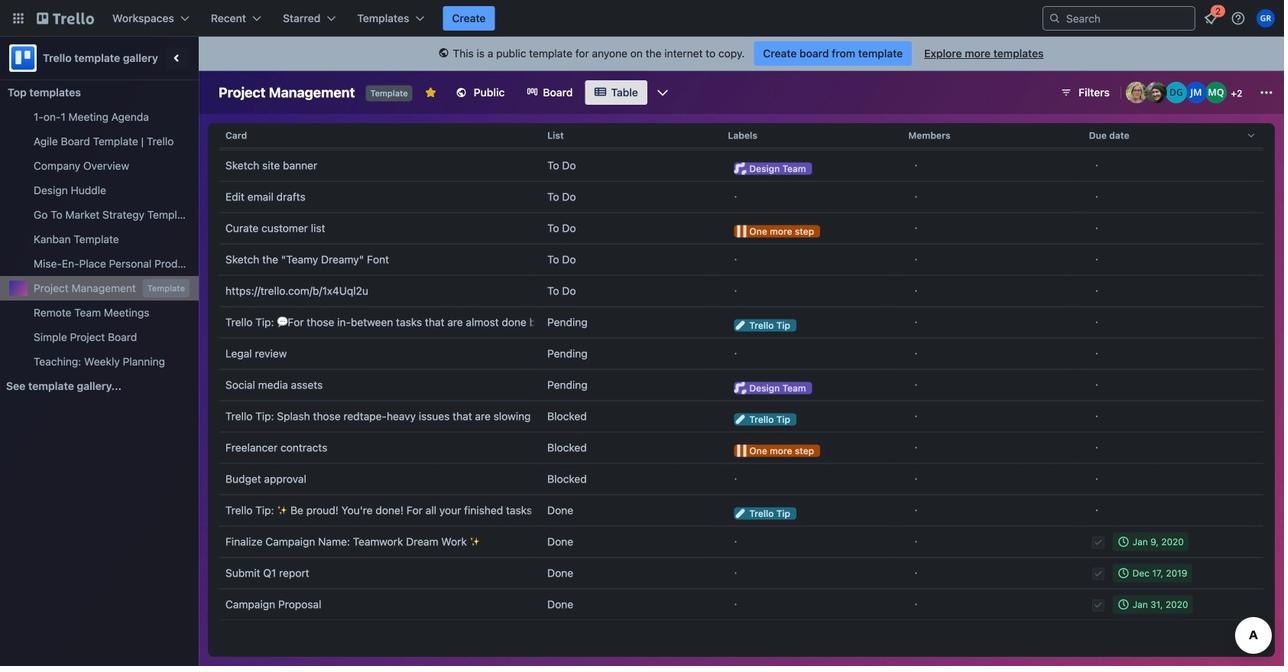 Task type: describe. For each thing, give the bounding box(es) containing it.
Search field
[[1061, 8, 1195, 29]]

3 row from the top
[[219, 150, 1264, 181]]

1 color: sky, title: "trello tip" element from the top
[[734, 319, 797, 331]]

1 color: purple, title: "design team" element from the top
[[734, 162, 813, 175]]

11 row from the top
[[219, 401, 1264, 432]]

melody qiao (melodyqiao) image
[[1206, 82, 1227, 103]]

16 row from the top
[[219, 557, 1264, 589]]

jordan mirchev (jordan_mirchev) image
[[1186, 82, 1207, 103]]

trello logo image
[[9, 44, 37, 72]]

primary element
[[0, 0, 1285, 37]]

7 row from the top
[[219, 275, 1264, 307]]

workspace navigation collapse icon image
[[167, 47, 188, 69]]

andrea crawford (andreacrawford8) image
[[1126, 82, 1148, 103]]

Board name text field
[[211, 80, 363, 105]]

show menu image
[[1259, 85, 1275, 100]]

12 row from the top
[[219, 432, 1264, 463]]

star or unstar board image
[[425, 86, 437, 99]]

10 row from the top
[[219, 369, 1264, 401]]

2 notifications image
[[1202, 9, 1220, 28]]

2 color: sky, title: "trello tip" element from the top
[[734, 413, 797, 426]]

customize views image
[[655, 85, 671, 100]]

15 row from the top
[[219, 526, 1264, 557]]

open information menu image
[[1231, 11, 1246, 26]]

1 color: orange, title: "one more step" element from the top
[[734, 225, 821, 237]]

2 color: orange, title: "one more step" element from the top
[[734, 445, 821, 457]]



Task type: vqa. For each thing, say whether or not it's contained in the screenshot.
Table link
no



Task type: locate. For each thing, give the bounding box(es) containing it.
4 row from the top
[[219, 181, 1264, 213]]

17 row from the top
[[219, 589, 1264, 620]]

row
[[219, 117, 1264, 154], [219, 119, 1264, 150], [219, 150, 1264, 181], [219, 181, 1264, 213], [219, 213, 1264, 244], [219, 244, 1264, 275], [219, 275, 1264, 307], [219, 307, 1264, 338], [219, 338, 1264, 369], [219, 369, 1264, 401], [219, 401, 1264, 432], [219, 432, 1264, 463], [219, 463, 1264, 495], [219, 495, 1264, 526], [219, 526, 1264, 557], [219, 557, 1264, 589], [219, 589, 1264, 620]]

1 vertical spatial color: orange, title: "one more step" element
[[734, 445, 821, 457]]

0 vertical spatial color: purple, title: "design team" element
[[734, 162, 813, 175]]

6 row from the top
[[219, 244, 1264, 275]]

caity (caity) image
[[1146, 82, 1168, 103]]

1 vertical spatial color: purple, title: "design team" element
[[734, 382, 813, 394]]

2 row from the top
[[219, 119, 1264, 150]]

2 color: purple, title: "design team" element from the top
[[734, 382, 813, 394]]

1 row from the top
[[219, 117, 1264, 154]]

greg robinson (gregrobinson96) image
[[1257, 9, 1275, 28]]

back to home image
[[37, 6, 94, 31]]

0 vertical spatial color: orange, title: "one more step" element
[[734, 225, 821, 237]]

5 row from the top
[[219, 213, 1264, 244]]

14 row from the top
[[219, 495, 1264, 526]]

devan goldstein (devangoldstein2) image
[[1166, 82, 1188, 103]]

table
[[208, 0, 1275, 657]]

0 vertical spatial color: sky, title: "trello tip" element
[[734, 319, 797, 331]]

search image
[[1049, 12, 1061, 24]]

8 row from the top
[[219, 307, 1264, 338]]

1 vertical spatial color: sky, title: "trello tip" element
[[734, 413, 797, 426]]

2 vertical spatial color: sky, title: "trello tip" element
[[734, 507, 797, 520]]

color: purple, title: "design team" element
[[734, 162, 813, 175], [734, 382, 813, 394]]

3 color: sky, title: "trello tip" element from the top
[[734, 507, 797, 520]]

color: orange, title: "one more step" element
[[734, 225, 821, 237], [734, 445, 821, 457]]

13 row from the top
[[219, 463, 1264, 495]]

9 row from the top
[[219, 338, 1264, 369]]

color: sky, title: "trello tip" element
[[734, 319, 797, 331], [734, 413, 797, 426], [734, 507, 797, 520]]



